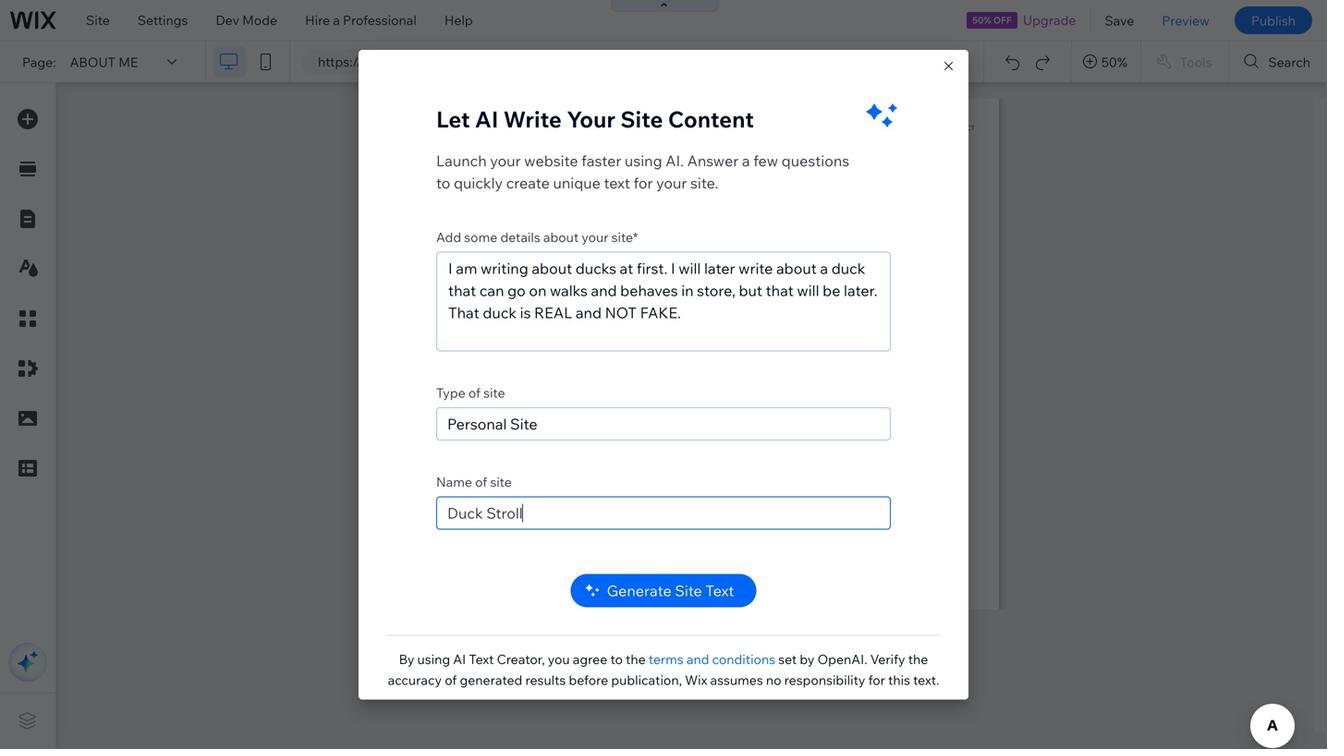 Task type: locate. For each thing, give the bounding box(es) containing it.
0 horizontal spatial the
[[626, 652, 646, 668]]

for inside set by openai. verify the accuracy of generated results before publication, wix assumes no responsibility for this text.
[[869, 672, 886, 689]]

1 vertical spatial your
[[657, 174, 687, 192]]

0 vertical spatial to
[[436, 174, 451, 192]]

of for name
[[475, 474, 487, 490]]

2 horizontal spatial site
[[675, 582, 703, 600]]

a
[[333, 12, 340, 28], [742, 151, 750, 170]]

using right "by" at the bottom left of the page
[[418, 652, 450, 668]]

terms and conditions button
[[649, 652, 776, 668]]

about me
[[70, 54, 138, 70]]

0 vertical spatial a
[[333, 12, 340, 28]]

a inside launch your website faster using ai. answer a few questions to quickly create unique text for your site.
[[742, 151, 750, 170]]

text.
[[914, 672, 940, 689]]

50% inside button
[[1102, 54, 1128, 70]]

the up text.
[[909, 652, 929, 668]]

no
[[766, 672, 782, 689]]

1 horizontal spatial for
[[869, 672, 886, 689]]

openai.
[[818, 652, 868, 668]]

site right name
[[490, 474, 512, 490]]

of right name
[[475, 474, 487, 490]]

professional
[[343, 12, 417, 28]]

site up about
[[86, 12, 110, 28]]

for for this
[[869, 672, 886, 689]]

to
[[436, 174, 451, 192], [611, 652, 623, 668]]

0 vertical spatial ai
[[475, 105, 499, 133]]

1 horizontal spatial text
[[706, 582, 735, 600]]

settings
[[138, 12, 188, 28]]

1 vertical spatial for
[[869, 672, 886, 689]]

preview
[[1163, 12, 1210, 28]]

1 horizontal spatial using
[[625, 151, 663, 170]]

set
[[779, 652, 797, 668]]

1 horizontal spatial 50%
[[1102, 54, 1128, 70]]

1 horizontal spatial site
[[621, 105, 663, 133]]

search
[[1269, 54, 1311, 70]]

of
[[469, 385, 481, 401], [475, 474, 487, 490], [445, 672, 457, 689]]

1 horizontal spatial the
[[909, 652, 929, 668]]

2 vertical spatial site
[[675, 582, 703, 600]]

site
[[484, 385, 505, 401], [490, 474, 512, 490]]

1 horizontal spatial a
[[742, 151, 750, 170]]

the inside set by openai. verify the accuracy of generated results before publication, wix assumes no responsibility for this text.
[[909, 652, 929, 668]]

few
[[754, 151, 779, 170]]

preview button
[[1149, 0, 1224, 41]]

ai right 'let'
[[475, 105, 499, 133]]

1 vertical spatial site
[[490, 474, 512, 490]]

site*
[[612, 229, 638, 245]]

by
[[800, 652, 815, 668]]

ai
[[475, 105, 499, 133], [453, 652, 466, 668]]

0 vertical spatial for
[[634, 174, 653, 192]]

your
[[490, 151, 521, 170], [657, 174, 687, 192], [582, 229, 609, 245]]

1 vertical spatial text
[[469, 652, 494, 668]]

site for name of site
[[490, 474, 512, 490]]

ai up generated
[[453, 652, 466, 668]]

1 horizontal spatial your
[[582, 229, 609, 245]]

set by openai. verify the accuracy of generated results before publication, wix assumes no responsibility for this text.
[[388, 652, 940, 689]]

site for type of site
[[484, 385, 505, 401]]

the
[[626, 652, 646, 668], [909, 652, 929, 668]]

me
[[119, 54, 138, 70]]

2 the from the left
[[909, 652, 929, 668]]

to down launch
[[436, 174, 451, 192]]

details
[[501, 229, 541, 245]]

upgrade
[[1024, 12, 1077, 28]]

let
[[436, 105, 470, 133]]

publish
[[1252, 12, 1296, 28]]

0 vertical spatial of
[[469, 385, 481, 401]]

50% left off on the right top
[[973, 14, 992, 26]]

site right your
[[621, 105, 663, 133]]

2 vertical spatial of
[[445, 672, 457, 689]]

accuracy
[[388, 672, 442, 689]]

using
[[625, 151, 663, 170], [418, 652, 450, 668]]

0 vertical spatial site
[[484, 385, 505, 401]]

1 horizontal spatial ai
[[475, 105, 499, 133]]

help
[[445, 12, 473, 28]]

1 vertical spatial ai
[[453, 652, 466, 668]]

results
[[526, 672, 566, 689]]

and
[[687, 652, 710, 668]]

using left ai.
[[625, 151, 663, 170]]

hire a professional
[[305, 12, 417, 28]]

0 vertical spatial site
[[86, 12, 110, 28]]

0 horizontal spatial to
[[436, 174, 451, 192]]

2 horizontal spatial your
[[657, 174, 687, 192]]

Fluffy Tails text field
[[436, 497, 891, 530]]

0 horizontal spatial ai
[[453, 652, 466, 668]]

0 horizontal spatial for
[[634, 174, 653, 192]]

1 vertical spatial to
[[611, 652, 623, 668]]

of right type
[[469, 385, 481, 401]]

of for type
[[469, 385, 481, 401]]

for right 'text'
[[634, 174, 653, 192]]

0 horizontal spatial 50%
[[973, 14, 992, 26]]

site inside button
[[675, 582, 703, 600]]

site right type
[[484, 385, 505, 401]]

to right agree
[[611, 652, 623, 668]]

0 horizontal spatial text
[[469, 652, 494, 668]]

write
[[504, 105, 562, 133]]

text up terms and conditions 'button'
[[706, 582, 735, 600]]

about
[[544, 229, 579, 245]]

the up publication, at the bottom of page
[[626, 652, 646, 668]]

https://www.wix.com/mysite
[[318, 54, 487, 70]]

50%
[[973, 14, 992, 26], [1102, 54, 1128, 70]]

50% for 50%
[[1102, 54, 1128, 70]]

1 vertical spatial site
[[621, 105, 663, 133]]

for for your
[[634, 174, 653, 192]]

a left few
[[742, 151, 750, 170]]

50% down save button
[[1102, 54, 1128, 70]]

1 vertical spatial of
[[475, 474, 487, 490]]

your up create
[[490, 151, 521, 170]]

text up generated
[[469, 652, 494, 668]]

0 horizontal spatial using
[[418, 652, 450, 668]]

0 vertical spatial text
[[706, 582, 735, 600]]

this
[[889, 672, 911, 689]]

0 vertical spatial using
[[625, 151, 663, 170]]

off
[[994, 14, 1012, 26]]

0 vertical spatial 50%
[[973, 14, 992, 26]]

to inside launch your website faster using ai. answer a few questions to quickly create unique text for your site.
[[436, 174, 451, 192]]

faster
[[582, 151, 622, 170]]

for
[[634, 174, 653, 192], [869, 672, 886, 689]]

type
[[436, 385, 466, 401]]

text
[[706, 582, 735, 600], [469, 652, 494, 668]]

1 vertical spatial 50%
[[1102, 54, 1128, 70]]

e.g., A pet care salon with services for dogs and cats, baths, haircuts, nail trimming and training, small and dedicated staff, in New York City text field
[[436, 252, 891, 352]]

for inside launch your website faster using ai. answer a few questions to quickly create unique text for your site.
[[634, 174, 653, 192]]

name of site
[[436, 474, 512, 490]]

dev
[[216, 12, 239, 28]]

a right hire on the top left
[[333, 12, 340, 28]]

0 horizontal spatial a
[[333, 12, 340, 28]]

1 the from the left
[[626, 652, 646, 668]]

of right accuracy
[[445, 672, 457, 689]]

0 horizontal spatial your
[[490, 151, 521, 170]]

your left site*
[[582, 229, 609, 245]]

site
[[86, 12, 110, 28], [621, 105, 663, 133], [675, 582, 703, 600]]

launch your website faster using ai. answer a few questions to quickly create unique text for your site.
[[436, 151, 850, 192]]

your down ai.
[[657, 174, 687, 192]]

for left this
[[869, 672, 886, 689]]

2 vertical spatial your
[[582, 229, 609, 245]]

publish button
[[1235, 6, 1313, 34]]

terms
[[649, 652, 684, 668]]

1 vertical spatial a
[[742, 151, 750, 170]]

site right generate
[[675, 582, 703, 600]]



Task type: describe. For each thing, give the bounding box(es) containing it.
type of site
[[436, 385, 505, 401]]

by using ai text creator, you agree to the terms and conditions
[[399, 652, 776, 668]]

name
[[436, 474, 472, 490]]

let ai write your site content
[[436, 105, 754, 133]]

agree
[[573, 652, 608, 668]]

assumes
[[711, 672, 764, 689]]

website
[[524, 151, 578, 170]]

Pet Care Provider text field
[[436, 408, 891, 441]]

0 horizontal spatial site
[[86, 12, 110, 28]]

save button
[[1092, 0, 1149, 41]]

create
[[506, 174, 550, 192]]

of inside set by openai. verify the accuracy of generated results before publication, wix assumes no responsibility for this text.
[[445, 672, 457, 689]]

generated
[[460, 672, 523, 689]]

wix
[[685, 672, 708, 689]]

generate
[[607, 582, 672, 600]]

hire
[[305, 12, 330, 28]]

before
[[569, 672, 609, 689]]

dev mode
[[216, 12, 277, 28]]

tools
[[1181, 54, 1213, 70]]

launch
[[436, 151, 487, 170]]

text
[[604, 174, 631, 192]]

1 horizontal spatial to
[[611, 652, 623, 668]]

questions
[[782, 151, 850, 170]]

by
[[399, 652, 415, 668]]

tools button
[[1142, 42, 1229, 82]]

mode
[[242, 12, 277, 28]]

some
[[464, 229, 498, 245]]

0 vertical spatial your
[[490, 151, 521, 170]]

search button
[[1230, 42, 1328, 82]]

generate site text
[[607, 582, 735, 600]]

site.
[[691, 174, 719, 192]]

ai.
[[666, 151, 684, 170]]

content
[[668, 105, 754, 133]]

text inside button
[[706, 582, 735, 600]]

1 vertical spatial using
[[418, 652, 450, 668]]

generate site text button
[[571, 574, 757, 608]]

verify
[[871, 652, 906, 668]]

50% off
[[973, 14, 1012, 26]]

answer
[[688, 151, 739, 170]]

your
[[567, 105, 616, 133]]

add
[[436, 229, 462, 245]]

unique
[[553, 174, 601, 192]]

50% for 50% off
[[973, 14, 992, 26]]

using inside launch your website faster using ai. answer a few questions to quickly create unique text for your site.
[[625, 151, 663, 170]]

add some details about your site*
[[436, 229, 638, 245]]

save
[[1105, 12, 1135, 28]]

quickly
[[454, 174, 503, 192]]

conditions
[[713, 652, 776, 668]]

responsibility
[[785, 672, 866, 689]]

about
[[70, 54, 116, 70]]

you
[[548, 652, 570, 668]]

50% button
[[1072, 42, 1141, 82]]

creator,
[[497, 652, 545, 668]]

publication,
[[612, 672, 682, 689]]



Task type: vqa. For each thing, say whether or not it's contained in the screenshot.
100% button in the top right of the page
no



